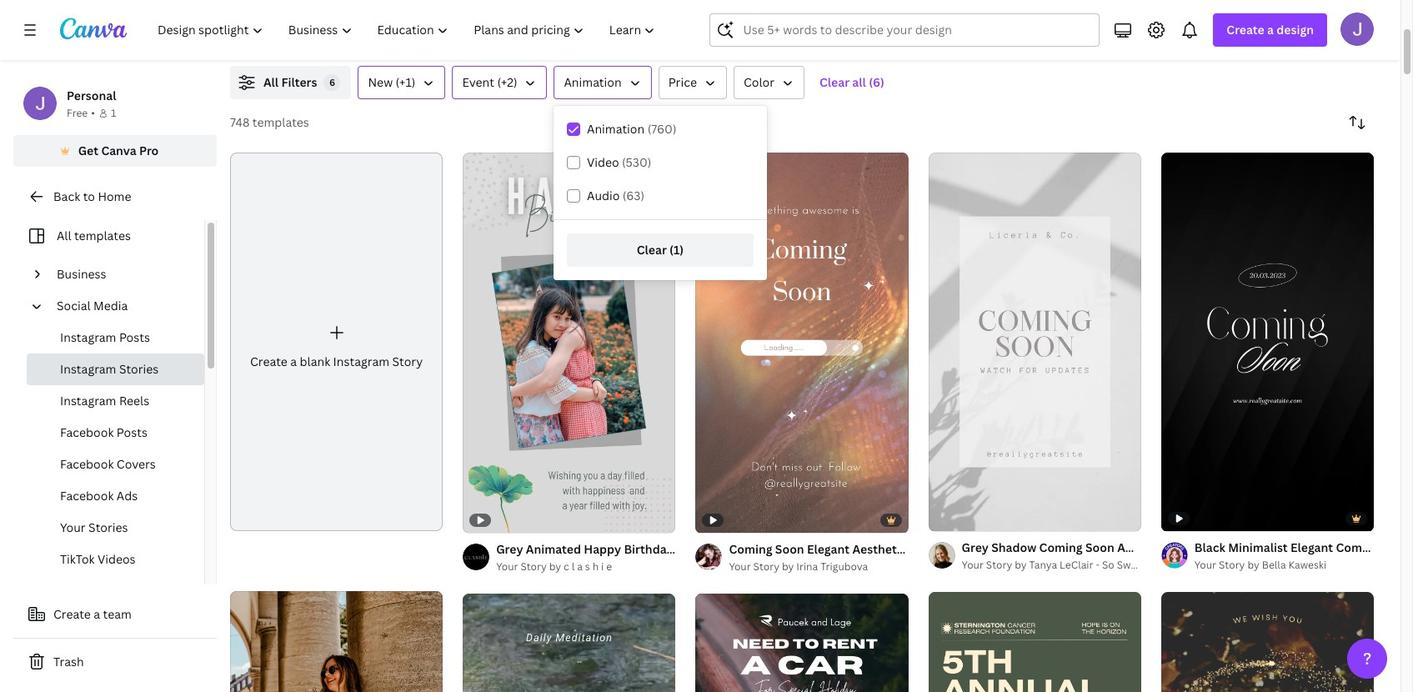 Task type: describe. For each thing, give the bounding box(es) containing it.
6
[[329, 76, 335, 88]]

elegant for coming
[[1291, 539, 1334, 555]]

by inside black minimalist elegant coming soon  your story by bella kaweski
[[1248, 558, 1260, 572]]

•
[[91, 106, 95, 120]]

back to home
[[53, 188, 131, 204]]

your inside your stories 'link'
[[60, 520, 86, 535]]

stories for instagram stories
[[119, 361, 159, 377]]

grey shadow coming soon announcement instagram story your story by tanya leclair - so swell studio
[[962, 539, 1299, 572]]

(1)
[[670, 242, 684, 258]]

business
[[57, 266, 106, 282]]

audio (63)
[[587, 188, 645, 203]]

instagram inside coming soon  elegant aesthetic loading instagram story your story by irina trigubova
[[958, 541, 1015, 557]]

instagram stories
[[60, 361, 159, 377]]

create for create a design
[[1227, 22, 1265, 38]]

your story by bella kaweski link
[[1195, 557, 1374, 574]]

748
[[230, 114, 250, 130]]

(+2)
[[497, 74, 517, 90]]

bella
[[1262, 558, 1287, 572]]

back to home link
[[13, 180, 217, 214]]

all for all templates
[[57, 228, 71, 244]]

h
[[593, 559, 599, 574]]

grey for grey animated happy birthday instagram story
[[496, 541, 523, 557]]

all templates link
[[23, 220, 194, 252]]

social media link
[[50, 290, 194, 322]]

by inside grey animated happy birthday instagram story your story by c l a s h i e
[[549, 559, 561, 574]]

animation button
[[554, 66, 652, 99]]

grey shadow coming soon announcement instagram story image
[[929, 153, 1142, 531]]

soon inside grey shadow coming soon announcement instagram story your story by tanya leclair - so swell studio
[[1086, 539, 1115, 555]]

soon inside black minimalist elegant coming soon  your story by bella kaweski
[[1383, 539, 1412, 555]]

your inside grey shadow coming soon announcement instagram story your story by tanya leclair - so swell studio
[[962, 558, 984, 572]]

Sort by button
[[1341, 106, 1374, 139]]

(530)
[[622, 154, 652, 170]]

create for create a blank instagram story
[[250, 353, 288, 369]]

media
[[93, 298, 128, 314]]

posts for instagram posts
[[119, 329, 150, 345]]

pro
[[139, 143, 159, 158]]

l
[[572, 559, 575, 574]]

s
[[585, 559, 590, 574]]

c
[[564, 559, 569, 574]]

business link
[[50, 259, 194, 290]]

free
[[67, 106, 88, 120]]

minimalist
[[1229, 539, 1288, 555]]

animation for animation
[[564, 74, 622, 90]]

ads
[[117, 488, 138, 504]]

coming inside coming soon  elegant aesthetic loading instagram story your story by irina trigubova
[[729, 541, 773, 557]]

black minimalist elegant coming soon link
[[1195, 539, 1414, 557]]

filters
[[281, 74, 317, 90]]

coming soon  elegant aesthetic loading instagram story link
[[729, 540, 1049, 559]]

top level navigation element
[[147, 13, 670, 47]]

templates for 748 templates
[[253, 114, 309, 130]]

video (530)
[[587, 154, 652, 170]]

create a blank instagram story
[[250, 353, 423, 369]]

1
[[111, 106, 116, 120]]

by inside coming soon  elegant aesthetic loading instagram story your story by irina trigubova
[[782, 559, 794, 574]]

home
[[98, 188, 131, 204]]

color button
[[734, 66, 805, 99]]

instagram inside instagram posts 'link'
[[60, 329, 116, 345]]

your inside grey animated happy birthday instagram story your story by c l a s h i e
[[496, 559, 518, 574]]

aesthetic
[[853, 541, 907, 557]]

tiktok videos
[[60, 551, 136, 567]]

your stories link
[[27, 512, 204, 544]]

by inside grey shadow coming soon announcement instagram story your story by tanya leclair - so swell studio
[[1015, 558, 1027, 572]]

free •
[[67, 106, 95, 120]]

create a blank instagram story link
[[230, 153, 443, 531]]

shadow
[[992, 539, 1037, 555]]

trash link
[[13, 646, 217, 679]]

instagram posts
[[60, 329, 150, 345]]

trigubova
[[821, 559, 868, 574]]

grey animated happy birthday instagram story link
[[496, 540, 767, 559]]

a inside grey animated happy birthday instagram story your story by c l a s h i e
[[577, 559, 583, 574]]

animation (760)
[[587, 121, 677, 137]]

instagram inside create a blank instagram story "element"
[[333, 353, 390, 369]]

(+1)
[[396, 74, 416, 90]]

all filters
[[264, 74, 317, 90]]

your inside black minimalist elegant coming soon  your story by bella kaweski
[[1195, 558, 1217, 572]]

instagram inside grey shadow coming soon announcement instagram story your story by tanya leclair - so swell studio
[[1208, 539, 1265, 555]]

announcement
[[1118, 539, 1205, 555]]

coming soon  elegant aesthetic loading instagram story your story by irina trigubova
[[729, 541, 1049, 574]]

audio
[[587, 188, 620, 203]]

black minimalist elegant coming soon  your story by bella kaweski
[[1195, 539, 1414, 572]]

elegant for aesthetic
[[807, 541, 850, 557]]

studio
[[1145, 558, 1177, 572]]

covers
[[117, 456, 156, 472]]

team
[[103, 606, 132, 622]]

a for team
[[94, 606, 100, 622]]

videos
[[98, 551, 136, 567]]

grey for grey shadow coming soon announcement instagram story
[[962, 539, 989, 555]]

your story by c l a s h i e link
[[496, 559, 676, 575]]

facebook posts link
[[27, 417, 204, 449]]

your stories
[[60, 520, 128, 535]]

story inside "element"
[[392, 353, 423, 369]]

black
[[1195, 539, 1226, 555]]

leclair
[[1060, 558, 1094, 572]]

event
[[462, 74, 495, 90]]

price
[[669, 74, 697, 90]]

(6)
[[869, 74, 885, 90]]

birthday
[[624, 541, 673, 557]]

instagram reels
[[60, 393, 149, 409]]

video
[[587, 154, 619, 170]]



Task type: vqa. For each thing, say whether or not it's contained in the screenshot.
Create A Blank Instagram Story
yes



Task type: locate. For each thing, give the bounding box(es) containing it.
get canva pro button
[[13, 135, 217, 167]]

create a blank instagram story element
[[230, 153, 443, 531]]

facebook up your stories
[[60, 488, 114, 504]]

get
[[78, 143, 98, 158]]

posts down reels
[[117, 425, 148, 440]]

1 vertical spatial all
[[57, 228, 71, 244]]

clear inside 'button'
[[820, 74, 850, 90]]

trash
[[53, 654, 84, 670]]

templates right 748 on the left top of the page
[[253, 114, 309, 130]]

facebook
[[60, 425, 114, 440], [60, 456, 114, 472], [60, 488, 114, 504]]

instagram inside grey animated happy birthday instagram story your story by c l a s h i e
[[676, 541, 733, 557]]

i
[[601, 559, 604, 574]]

instagram
[[60, 329, 116, 345], [333, 353, 390, 369], [60, 361, 116, 377], [60, 393, 116, 409], [1208, 539, 1265, 555], [676, 541, 733, 557], [958, 541, 1015, 557]]

coming inside grey shadow coming soon announcement instagram story your story by tanya leclair - so swell studio
[[1040, 539, 1083, 555]]

instagram inside instagram reels link
[[60, 393, 116, 409]]

your inside coming soon  elegant aesthetic loading instagram story your story by irina trigubova
[[729, 559, 751, 574]]

create inside create a team button
[[53, 606, 91, 622]]

your left c
[[496, 559, 518, 574]]

loading
[[910, 541, 955, 557]]

instagram right the birthday
[[676, 541, 733, 557]]

color
[[744, 74, 775, 90]]

your up tiktok
[[60, 520, 86, 535]]

canva
[[101, 143, 136, 158]]

a left design
[[1268, 22, 1274, 38]]

create for create a team
[[53, 606, 91, 622]]

animation up animation (760)
[[564, 74, 622, 90]]

coming inside black minimalist elegant coming soon  your story by bella kaweski
[[1336, 539, 1380, 555]]

create left design
[[1227, 22, 1265, 38]]

grey animated happy birthday instagram story your story by c l a s h i e
[[496, 541, 767, 574]]

your story by irina trigubova link
[[729, 559, 909, 575]]

0 horizontal spatial all
[[57, 228, 71, 244]]

(760)
[[648, 121, 677, 137]]

stories down facebook ads link on the bottom of the page
[[88, 520, 128, 535]]

instagram right loading
[[958, 541, 1015, 557]]

stories up reels
[[119, 361, 159, 377]]

clear all (6)
[[820, 74, 885, 90]]

2 horizontal spatial coming
[[1336, 539, 1380, 555]]

soon inside coming soon  elegant aesthetic loading instagram story your story by irina trigubova
[[775, 541, 805, 557]]

1 horizontal spatial clear
[[820, 74, 850, 90]]

6 filter options selected element
[[324, 74, 341, 91]]

create inside create a blank instagram story "element"
[[250, 353, 288, 369]]

instagram up facebook posts
[[60, 393, 116, 409]]

0 vertical spatial clear
[[820, 74, 850, 90]]

by down minimalist on the right
[[1248, 558, 1260, 572]]

1 vertical spatial animation
[[587, 121, 645, 137]]

-
[[1096, 558, 1100, 572]]

elegant inside coming soon  elegant aesthetic loading instagram story your story by irina trigubova
[[807, 541, 850, 557]]

animation for animation (760)
[[587, 121, 645, 137]]

price button
[[659, 66, 727, 99]]

1 facebook from the top
[[60, 425, 114, 440]]

1 vertical spatial create
[[250, 353, 288, 369]]

1 horizontal spatial soon
[[1086, 539, 1115, 555]]

create a team
[[53, 606, 132, 622]]

clear left all
[[820, 74, 850, 90]]

clear for clear (1)
[[637, 242, 667, 258]]

your story by tanya leclair - so swell studio link
[[962, 557, 1177, 574]]

event (+2)
[[462, 74, 517, 90]]

kaweski
[[1289, 558, 1327, 572]]

2 vertical spatial create
[[53, 606, 91, 622]]

by down shadow
[[1015, 558, 1027, 572]]

0 horizontal spatial grey
[[496, 541, 523, 557]]

by left c
[[549, 559, 561, 574]]

0 vertical spatial templates
[[253, 114, 309, 130]]

a left the team
[[94, 606, 100, 622]]

new
[[368, 74, 393, 90]]

a inside button
[[94, 606, 100, 622]]

0 vertical spatial posts
[[119, 329, 150, 345]]

animated
[[526, 541, 581, 557]]

stories for your stories
[[88, 520, 128, 535]]

your left tanya
[[962, 558, 984, 572]]

0 horizontal spatial create
[[53, 606, 91, 622]]

jacob simon image
[[1341, 13, 1374, 46]]

tiktok
[[60, 551, 95, 567]]

create inside create a design dropdown button
[[1227, 22, 1265, 38]]

elegant inside black minimalist elegant coming soon  your story by bella kaweski
[[1291, 539, 1334, 555]]

create
[[1227, 22, 1265, 38], [250, 353, 288, 369], [53, 606, 91, 622]]

by left the irina
[[782, 559, 794, 574]]

grey inside grey animated happy birthday instagram story your story by c l a s h i e
[[496, 541, 523, 557]]

facebook posts
[[60, 425, 148, 440]]

soon
[[1086, 539, 1115, 555], [1383, 539, 1412, 555], [775, 541, 805, 557]]

facebook for facebook posts
[[60, 425, 114, 440]]

clear for clear all (6)
[[820, 74, 850, 90]]

all for all filters
[[264, 74, 279, 90]]

to
[[83, 188, 95, 204]]

coming up your story by bella kaweski link
[[1336, 539, 1380, 555]]

instagram up bella
[[1208, 539, 1265, 555]]

0 horizontal spatial soon
[[775, 541, 805, 557]]

grey left animated
[[496, 541, 523, 557]]

templates for all templates
[[74, 228, 131, 244]]

0 horizontal spatial coming
[[729, 541, 773, 557]]

create left blank
[[250, 353, 288, 369]]

your down black
[[1195, 558, 1217, 572]]

coming up your story by irina trigubova link
[[729, 541, 773, 557]]

a left blank
[[291, 353, 297, 369]]

0 horizontal spatial templates
[[74, 228, 131, 244]]

create a team button
[[13, 598, 217, 631]]

facebook for facebook covers
[[60, 456, 114, 472]]

0 vertical spatial animation
[[564, 74, 622, 90]]

0 horizontal spatial elegant
[[807, 541, 850, 557]]

instagram down the social media
[[60, 329, 116, 345]]

a right l
[[577, 559, 583, 574]]

1 horizontal spatial templates
[[253, 114, 309, 130]]

3 facebook from the top
[[60, 488, 114, 504]]

2 vertical spatial facebook
[[60, 488, 114, 504]]

grey left shadow
[[962, 539, 989, 555]]

a for blank
[[291, 353, 297, 369]]

0 vertical spatial facebook
[[60, 425, 114, 440]]

clear inside button
[[637, 242, 667, 258]]

facebook for facebook ads
[[60, 488, 114, 504]]

your left the irina
[[729, 559, 751, 574]]

a inside dropdown button
[[1268, 22, 1274, 38]]

0 vertical spatial create
[[1227, 22, 1265, 38]]

all down back at the left of page
[[57, 228, 71, 244]]

posts down social media link
[[119, 329, 150, 345]]

event (+2) button
[[452, 66, 547, 99]]

1 horizontal spatial grey
[[962, 539, 989, 555]]

1 horizontal spatial all
[[264, 74, 279, 90]]

0 vertical spatial stories
[[119, 361, 159, 377]]

happy
[[584, 541, 621, 557]]

all templates
[[57, 228, 131, 244]]

story
[[392, 353, 423, 369], [1268, 539, 1299, 555], [736, 541, 767, 557], [1018, 541, 1049, 557], [986, 558, 1013, 572], [1219, 558, 1246, 572], [521, 559, 547, 574], [754, 559, 780, 574]]

2 facebook from the top
[[60, 456, 114, 472]]

back
[[53, 188, 80, 204]]

0 vertical spatial all
[[264, 74, 279, 90]]

facebook up facebook ads
[[60, 456, 114, 472]]

instagram story templates image
[[1019, 0, 1374, 46]]

1 vertical spatial clear
[[637, 242, 667, 258]]

1 vertical spatial facebook
[[60, 456, 114, 472]]

all left the filters
[[264, 74, 279, 90]]

so
[[1103, 558, 1115, 572]]

social media
[[57, 298, 128, 314]]

1 horizontal spatial coming
[[1040, 539, 1083, 555]]

2 horizontal spatial create
[[1227, 22, 1265, 38]]

facebook ads
[[60, 488, 138, 504]]

1 horizontal spatial elegant
[[1291, 539, 1334, 555]]

personal
[[67, 88, 116, 103]]

(63)
[[623, 188, 645, 203]]

clear left '(1)'
[[637, 242, 667, 258]]

tanya
[[1030, 558, 1058, 572]]

new (+1)
[[368, 74, 416, 90]]

0 horizontal spatial clear
[[637, 242, 667, 258]]

reels
[[119, 393, 149, 409]]

1 vertical spatial posts
[[117, 425, 148, 440]]

grey shadow coming soon announcement instagram story link
[[962, 539, 1299, 557]]

facebook covers link
[[27, 449, 204, 480]]

clear (1)
[[637, 242, 684, 258]]

blank
[[300, 353, 330, 369]]

animation up video (530)
[[587, 121, 645, 137]]

new (+1) button
[[358, 66, 446, 99]]

1 vertical spatial stories
[[88, 520, 128, 535]]

a inside "element"
[[291, 353, 297, 369]]

elegant up your story by irina trigubova link
[[807, 541, 850, 557]]

Search search field
[[743, 14, 1090, 46]]

animation inside button
[[564, 74, 622, 90]]

social
[[57, 298, 91, 314]]

1 vertical spatial templates
[[74, 228, 131, 244]]

grey
[[962, 539, 989, 555], [496, 541, 523, 557]]

instagram up instagram reels
[[60, 361, 116, 377]]

templates down back to home on the left of page
[[74, 228, 131, 244]]

clear all (6) button
[[812, 66, 893, 99]]

elegant
[[1291, 539, 1334, 555], [807, 541, 850, 557]]

grey inside grey shadow coming soon announcement instagram story your story by tanya leclair - so swell studio
[[962, 539, 989, 555]]

animation
[[564, 74, 622, 90], [587, 121, 645, 137]]

tiktok videos link
[[27, 544, 204, 575]]

irina
[[797, 559, 818, 574]]

a for design
[[1268, 22, 1274, 38]]

instagram right blank
[[333, 353, 390, 369]]

all
[[853, 74, 866, 90]]

elegant up 'kaweski'
[[1291, 539, 1334, 555]]

by
[[1015, 558, 1027, 572], [1248, 558, 1260, 572], [549, 559, 561, 574], [782, 559, 794, 574]]

facebook ads link
[[27, 480, 204, 512]]

posts inside 'link'
[[119, 329, 150, 345]]

instagram reels link
[[27, 385, 204, 417]]

1 horizontal spatial create
[[250, 353, 288, 369]]

coming up your story by tanya leclair - so swell studio link at the right of page
[[1040, 539, 1083, 555]]

stories inside 'link'
[[88, 520, 128, 535]]

a
[[1268, 22, 1274, 38], [291, 353, 297, 369], [577, 559, 583, 574], [94, 606, 100, 622]]

facebook down instagram reels
[[60, 425, 114, 440]]

2 horizontal spatial soon
[[1383, 539, 1412, 555]]

story inside black minimalist elegant coming soon  your story by bella kaweski
[[1219, 558, 1246, 572]]

swell
[[1117, 558, 1143, 572]]

design
[[1277, 22, 1314, 38]]

clear
[[820, 74, 850, 90], [637, 242, 667, 258]]

posts for facebook posts
[[117, 425, 148, 440]]

create left the team
[[53, 606, 91, 622]]

None search field
[[710, 13, 1100, 47]]

create a design button
[[1214, 13, 1328, 47]]

create a design
[[1227, 22, 1314, 38]]



